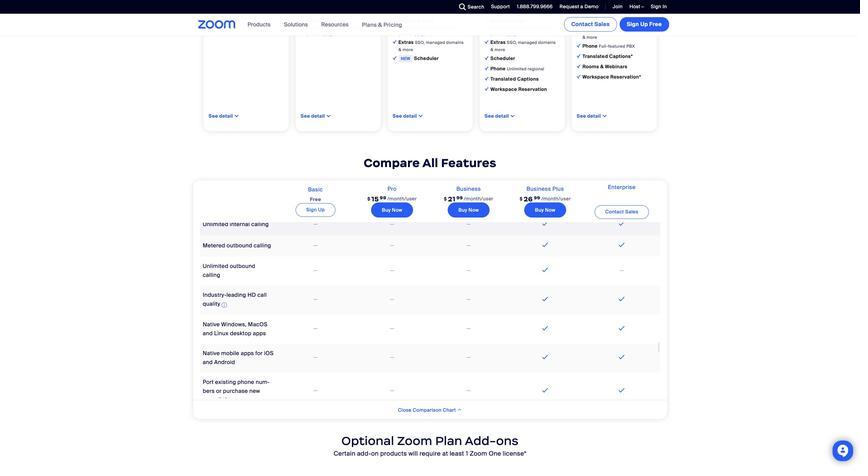 Task type: describe. For each thing, give the bounding box(es) containing it.
free inside basic free
[[310, 196, 321, 203]]

apps down 10gb
[[520, 25, 530, 31]]

industry-leading hd call quality image
[[222, 301, 227, 310]]

sign for sign up free
[[627, 21, 639, 28]]

99 for 15
[[380, 195, 387, 201]]

host
[[630, 3, 642, 10]]

linux
[[214, 330, 229, 337]]

1 5gb from the left
[[342, 8, 351, 14]]

sign up
[[306, 207, 325, 213]]

1 see detail button from the left
[[209, 113, 233, 119]]

1 scheduler from the left
[[414, 55, 439, 61]]

managed for full-
[[610, 27, 630, 33]]

cloud storage 5gb for ok icon over pricing
[[399, 8, 443, 14]]

cloud storage 5gb for ok icon on top of solutions dropdown button on the top left
[[307, 8, 351, 14]]

product information navigation
[[243, 14, 408, 36]]

premium for cloud storage 10gb
[[501, 25, 519, 31]]

contact sales inside application
[[606, 209, 639, 215]]

see detail button for essential apps free premium apps for 1 year (terms apply)
[[301, 113, 325, 119]]

features
[[441, 156, 497, 171]]

1 horizontal spatial managed
[[518, 40, 538, 45]]

phone unlimited regional
[[491, 66, 545, 72]]

include image for cloud storage 10gb
[[485, 19, 489, 23]]

resources
[[321, 21, 349, 28]]

workspace for translated
[[491, 86, 517, 92]]

cloud right search
[[491, 8, 505, 14]]

sign for sign up
[[306, 207, 317, 213]]

now for 21
[[469, 207, 479, 213]]

& for ok icon left of a
[[583, 35, 586, 40]]

included image for port existing phone num bers or purchase new ones (did)
[[618, 387, 627, 395]]

banner containing contact sales
[[190, 14, 671, 36]]

(did)
[[217, 397, 230, 404]]

request a demo
[[560, 3, 599, 10]]

essential apps free premium apps for 1 year (terms apply) for cloud storage 5gb
[[399, 18, 458, 37]]

products
[[381, 450, 407, 458]]

comparison
[[413, 408, 442, 414]]

see for cloud storage 5gb
[[393, 113, 402, 119]]

sign for sign in
[[651, 3, 662, 10]]

21
[[448, 195, 456, 203]]

application containing 15
[[200, 181, 661, 411]]

contact sales link inside meetings navigation
[[564, 17, 617, 32]]

close
[[398, 408, 412, 414]]

99 for 26
[[534, 195, 541, 201]]

hd
[[248, 292, 256, 299]]

host button
[[630, 3, 644, 10]]

outbound for unlimited
[[230, 263, 256, 270]]

add-
[[357, 450, 371, 458]]

10gb
[[526, 8, 537, 14]]

1 include image from the left
[[301, 19, 305, 23]]

/month/user for 15
[[388, 196, 417, 202]]

1 horizontal spatial more
[[495, 47, 506, 53]]

calling for metered outbound calling
[[254, 242, 271, 249]]

sales inside meetings navigation
[[595, 21, 610, 28]]

cloud up pricing
[[399, 8, 413, 14]]

extras for new
[[399, 39, 415, 45]]

1 for cloud storage 5gb's include image
[[446, 25, 448, 31]]

translated for translated captions*
[[583, 53, 608, 59]]

business plus
[[527, 185, 564, 193]]

enterprise
[[608, 184, 636, 191]]

license*
[[503, 450, 527, 458]]

plan
[[436, 434, 463, 449]]

products
[[248, 21, 271, 28]]

buy now for 15
[[382, 207, 403, 213]]

1 vertical spatial sales
[[626, 209, 639, 215]]

5 see detail from the left
[[577, 113, 601, 119]]

ok image right search
[[485, 9, 489, 12]]

sso, for full-
[[599, 27, 609, 33]]

ok image up pricing
[[393, 9, 397, 12]]

sign up free
[[627, 21, 662, 28]]

bers
[[203, 379, 270, 395]]

rooms
[[583, 64, 599, 70]]

sso, for scheduler
[[415, 40, 425, 45]]

port
[[203, 379, 214, 386]]

products button
[[248, 14, 274, 36]]

will
[[409, 450, 418, 458]]

on
[[371, 450, 379, 458]]

1 premium from the left
[[317, 25, 335, 31]]

optional zoom plan add-ons certain add-on products will require at least 1 zoom one license*
[[334, 434, 527, 458]]

$ 21 99 /month/user
[[444, 195, 494, 203]]

essential for cloud storage 5gb
[[399, 18, 421, 24]]

optional
[[342, 434, 394, 449]]

unlimited internal calling
[[203, 221, 269, 228]]

metered outbound calling
[[203, 242, 271, 249]]

pbx
[[627, 44, 635, 49]]

reservation*
[[611, 74, 642, 80]]

1.888.799.9666
[[517, 3, 553, 10]]

essential for cloud storage 10gb
[[491, 18, 513, 24]]

existing
[[215, 379, 236, 386]]

zoom logo image
[[198, 20, 236, 29]]

regional
[[528, 66, 545, 72]]

apps for cloud storage 10gb
[[514, 18, 527, 24]]

cloud down scheduler*
[[583, 16, 597, 23]]

unlimited inside cloud storage unlimited
[[619, 17, 638, 23]]

1 detail from the left
[[219, 113, 233, 119]]

business for business
[[457, 185, 481, 193]]

translated captions*
[[583, 53, 633, 59]]

included image for native windows, macos and linux desktop apps
[[618, 325, 627, 333]]

basic free
[[308, 186, 323, 203]]

1 vertical spatial zoom
[[470, 450, 487, 458]]

mobile
[[221, 350, 240, 357]]

1 horizontal spatial sso,
[[507, 40, 517, 45]]

$ for 15
[[368, 196, 371, 202]]

calling for unlimited internal calling
[[251, 221, 269, 228]]

cloud up product information 'navigation'
[[307, 8, 321, 14]]

macos
[[248, 321, 268, 328]]

compare
[[364, 156, 420, 171]]

plus
[[553, 185, 564, 193]]

industry-leading hd call quality application
[[203, 292, 267, 310]]

see for essential apps free premium apps for 1 year (terms apply)
[[301, 113, 310, 119]]

sign in
[[651, 3, 667, 10]]

new
[[250, 388, 260, 395]]

more for new
[[403, 47, 413, 53]]

or
[[216, 388, 222, 395]]

port existing phone num bers or purchase new ones (did)
[[203, 379, 270, 404]]

industry-
[[203, 292, 227, 299]]

$15.99 per month per user element
[[368, 192, 417, 206]]

search
[[468, 4, 485, 10]]

1 horizontal spatial sso, managed domains & more
[[491, 40, 556, 53]]

desktop
[[230, 330, 252, 337]]

unlimited inside phone unlimited regional
[[507, 66, 527, 72]]

purchase
[[223, 388, 248, 395]]

contact inside meetings navigation
[[572, 21, 594, 28]]

for inside native mobile apps for ios and android
[[256, 350, 263, 357]]

apps for cloud storage 5gb
[[422, 18, 435, 24]]

1 essential apps free premium apps for 1 year (terms apply) from the left
[[307, 18, 366, 37]]

phone for phone unlimited regional
[[491, 66, 506, 72]]

native windows, macos and linux desktop apps
[[203, 321, 268, 337]]

(terms for cloud storage 10gb
[[491, 31, 504, 37]]

1 inside the optional zoom plan add-ons certain add-on products will require at least 1 zoom one license*
[[466, 450, 468, 458]]

at
[[443, 450, 448, 458]]

2 scheduler from the left
[[491, 55, 516, 61]]

apply) for cloud storage 10gb
[[505, 31, 517, 37]]

cloud storage 10gb
[[491, 8, 537, 14]]

& for ok icon on the right of search
[[491, 47, 494, 53]]

windows,
[[221, 321, 247, 328]]

featured
[[608, 44, 626, 49]]

& inside product information 'navigation'
[[378, 21, 382, 28]]

unlimited inside unlimited outbound calling
[[203, 263, 228, 270]]

request
[[560, 3, 580, 10]]

quality
[[203, 301, 220, 308]]

apps up "new scheduler"
[[428, 25, 438, 31]]

buy now link for 21
[[448, 203, 490, 218]]

sign up free button
[[620, 17, 669, 32]]

sso, managed domains & more for full-
[[583, 27, 648, 40]]

phone full-featured pbx
[[583, 43, 635, 49]]

unlimited outbound calling
[[203, 263, 256, 279]]

1 vertical spatial contact sales link
[[595, 206, 649, 219]]

buy for 26
[[535, 207, 544, 213]]

metered
[[203, 242, 225, 249]]

see detail button for cloud storage 10gb
[[485, 113, 509, 119]]

more for phone
[[587, 35, 598, 40]]

1 apply) from the left
[[321, 31, 333, 37]]

1 horizontal spatial extras
[[491, 39, 507, 45]]

basic
[[308, 186, 323, 193]]

reservation
[[519, 86, 547, 92]]

1 apps from the left
[[330, 18, 342, 24]]



Task type: vqa. For each thing, say whether or not it's contained in the screenshot.
Sign In link
yes



Task type: locate. For each thing, give the bounding box(es) containing it.
unlimited down host
[[619, 17, 638, 23]]

2 year from the left
[[449, 25, 458, 31]]

1 horizontal spatial apps
[[422, 18, 435, 24]]

calling down unlimited internal calling
[[254, 242, 271, 249]]

2 /month/user from the left
[[464, 196, 494, 202]]

2 horizontal spatial (terms
[[491, 31, 504, 37]]

year down search "button" at the right top of page
[[449, 25, 458, 31]]

buy now down $15.99 per month per user element
[[382, 207, 403, 213]]

99 right 21
[[457, 195, 463, 201]]

up down host dropdown button
[[641, 21, 648, 28]]

more up phone unlimited regional
[[495, 47, 506, 53]]

2 now from the left
[[469, 207, 479, 213]]

contact sales link down enterprise
[[595, 206, 649, 219]]

1 horizontal spatial (terms
[[399, 31, 412, 37]]

1 horizontal spatial year
[[449, 25, 458, 31]]

join link
[[608, 0, 625, 14], [613, 3, 623, 10]]

apps right mobile
[[241, 350, 254, 357]]

3 apps from the left
[[514, 18, 527, 24]]

2 apply) from the left
[[413, 31, 425, 37]]

1.888.799.9666 button
[[512, 0, 555, 14], [517, 3, 553, 10]]

contact down enterprise
[[606, 209, 624, 215]]

1 vertical spatial native
[[203, 350, 220, 357]]

free down basic
[[310, 196, 321, 203]]

close comparison chart
[[398, 408, 457, 414]]

0 horizontal spatial /month/user
[[388, 196, 417, 202]]

0 horizontal spatial sales
[[595, 21, 610, 28]]

business up $ 21 99 /month/user
[[457, 185, 481, 193]]

translated captions
[[491, 76, 539, 82]]

sign down basic free
[[306, 207, 317, 213]]

native mobile apps for ios and android
[[203, 350, 274, 366]]

outbound down metered outbound calling
[[230, 263, 256, 270]]

0 horizontal spatial extras
[[399, 39, 415, 45]]

0 horizontal spatial scheduler
[[414, 55, 439, 61]]

pricing
[[384, 21, 402, 28]]

more up new
[[403, 47, 413, 53]]

3 apply) from the left
[[505, 31, 517, 37]]

ok image
[[577, 17, 581, 21], [577, 28, 581, 32], [393, 40, 397, 44], [485, 40, 489, 44], [393, 56, 397, 60], [485, 56, 489, 60], [485, 67, 489, 70], [577, 75, 581, 79], [485, 77, 489, 81], [485, 87, 489, 91]]

zoom
[[397, 434, 433, 449], [470, 450, 487, 458]]

include image down search "button" at the right top of page
[[485, 19, 489, 23]]

2 horizontal spatial 99
[[534, 195, 541, 201]]

year down 1.888.799.9666
[[541, 25, 550, 31]]

extras up new
[[399, 39, 415, 45]]

1 horizontal spatial workspace
[[583, 74, 610, 80]]

outbound
[[227, 242, 252, 249], [230, 263, 256, 270]]

2 horizontal spatial premium
[[501, 25, 519, 31]]

2 horizontal spatial year
[[541, 25, 550, 31]]

buy now for 26
[[535, 207, 556, 213]]

sign left in
[[651, 3, 662, 10]]

outbound for metered
[[227, 242, 252, 249]]

4 see detail button from the left
[[485, 113, 509, 119]]

1 buy now from the left
[[382, 207, 403, 213]]

ones
[[203, 397, 216, 404]]

plans
[[362, 21, 377, 28]]

see detail button
[[209, 113, 233, 119], [301, 113, 325, 119], [393, 113, 417, 119], [485, 113, 509, 119], [577, 113, 601, 119]]

unlimited down metered
[[203, 263, 228, 270]]

year for cloud storage 10gb
[[541, 25, 550, 31]]

5 see from the left
[[577, 113, 586, 119]]

2 cloud storage 5gb from the left
[[399, 8, 443, 14]]

included image for metered outbound calling
[[618, 241, 627, 249]]

$ inside $ 26 99 /month/user
[[520, 196, 523, 202]]

0 horizontal spatial buy now link
[[372, 203, 413, 218]]

for
[[347, 25, 353, 31], [440, 25, 445, 31], [532, 25, 537, 31], [256, 350, 263, 357]]

see detail for cloud storage 10gb
[[485, 113, 509, 119]]

buy for 21
[[459, 207, 468, 213]]

0 vertical spatial zoom
[[397, 434, 433, 449]]

1 vertical spatial up
[[318, 207, 325, 213]]

business for business plus
[[527, 185, 551, 193]]

contact
[[572, 21, 594, 28], [606, 209, 624, 215]]

3 essential from the left
[[491, 18, 513, 24]]

apps left plans
[[336, 25, 346, 31]]

1 /month/user from the left
[[388, 196, 417, 202]]

buy now link for 26
[[525, 203, 566, 218]]

join
[[613, 3, 623, 10]]

0 horizontal spatial apps
[[330, 18, 342, 24]]

extras up phone unlimited regional
[[491, 39, 507, 45]]

zoom down "add-"
[[470, 450, 487, 458]]

workspace reservation*
[[583, 74, 642, 80]]

see for cloud storage 10gb
[[485, 113, 494, 119]]

apply) down resources
[[321, 31, 333, 37]]

outbound down the internal
[[227, 242, 252, 249]]

1 for first include image from the left
[[354, 25, 356, 31]]

2 horizontal spatial apply)
[[505, 31, 517, 37]]

3 99 from the left
[[534, 195, 541, 201]]

1 native from the top
[[203, 321, 220, 328]]

/month/user for 26
[[542, 196, 571, 202]]

& up new
[[399, 47, 402, 53]]

calling right the internal
[[251, 221, 269, 228]]

2 horizontal spatial include image
[[485, 19, 489, 23]]

0 horizontal spatial $
[[368, 196, 371, 202]]

2 see detail button from the left
[[301, 113, 325, 119]]

2 business from the left
[[527, 185, 551, 193]]

now down $26.99 per month per user element
[[545, 207, 556, 213]]

not included image
[[312, 220, 319, 229], [389, 220, 396, 229], [466, 220, 472, 229], [312, 242, 319, 250], [389, 242, 396, 250], [466, 242, 472, 250], [312, 267, 319, 275], [389, 267, 396, 275], [466, 267, 472, 275], [312, 296, 319, 304], [466, 354, 472, 362], [389, 387, 396, 396]]

cloud storage 5gb up pricing
[[399, 8, 443, 14]]

/month/user down the pro
[[388, 196, 417, 202]]

apps inside native mobile apps for ios and android
[[241, 350, 254, 357]]

2 and from the top
[[203, 359, 213, 366]]

2 horizontal spatial essential
[[491, 18, 513, 24]]

certain
[[334, 450, 356, 458]]

0 horizontal spatial buy now
[[382, 207, 403, 213]]

2 horizontal spatial sso,
[[599, 27, 609, 33]]

0 vertical spatial contact sales
[[572, 21, 610, 28]]

2 99 from the left
[[457, 195, 463, 201]]

plans & pricing
[[362, 21, 402, 28]]

buy now link
[[372, 203, 413, 218], [448, 203, 490, 218], [525, 203, 566, 218]]

2 include image from the left
[[393, 19, 397, 23]]

2 premium from the left
[[409, 25, 427, 31]]

1 essential from the left
[[307, 18, 329, 24]]

1 horizontal spatial 5gb
[[434, 8, 443, 14]]

domains for full-
[[631, 27, 648, 33]]

new scheduler
[[401, 55, 439, 61]]

see detail for essential apps free premium apps for 1 year (terms apply)
[[301, 113, 325, 119]]

contact sales link down scheduler*
[[564, 17, 617, 32]]

/month/user inside $ 26 99 /month/user
[[542, 196, 571, 202]]

workspace for rooms
[[583, 74, 610, 80]]

include image left resources
[[301, 19, 305, 23]]

contact down a
[[572, 21, 594, 28]]

0 vertical spatial calling
[[251, 221, 269, 228]]

$21.99 per month per user element
[[444, 192, 494, 206]]

up inside button
[[641, 21, 648, 28]]

99 inside $ 15 99 /month/user
[[380, 195, 387, 201]]

apps inside native windows, macos and linux desktop apps
[[253, 330, 266, 337]]

26
[[524, 195, 533, 203]]

2 buy now link from the left
[[448, 203, 490, 218]]

0 horizontal spatial up
[[318, 207, 325, 213]]

0 horizontal spatial (terms
[[307, 31, 320, 37]]

sso, up phone unlimited regional
[[507, 40, 517, 45]]

3 now from the left
[[545, 207, 556, 213]]

2 essential from the left
[[399, 18, 421, 24]]

essential
[[307, 18, 329, 24], [399, 18, 421, 24], [491, 18, 513, 24]]

managed down cloud storage unlimited
[[610, 27, 630, 33]]

solutions
[[284, 21, 308, 28]]

3 detail from the left
[[404, 113, 417, 119]]

workspace down translated captions
[[491, 86, 517, 92]]

2 see from the left
[[301, 113, 310, 119]]

contact sales inside meetings navigation
[[572, 21, 610, 28]]

4 see from the left
[[485, 113, 494, 119]]

a
[[581, 3, 584, 10]]

ok image
[[577, 7, 581, 11], [301, 9, 305, 12], [393, 9, 397, 12], [485, 9, 489, 12], [577, 44, 581, 48], [577, 54, 581, 58], [577, 65, 581, 68]]

0 horizontal spatial 99
[[380, 195, 387, 201]]

& right plans
[[378, 21, 382, 28]]

1 horizontal spatial sign
[[627, 21, 639, 28]]

apps down macos at the left of page
[[253, 330, 266, 337]]

0 horizontal spatial more
[[403, 47, 413, 53]]

1 horizontal spatial zoom
[[470, 450, 487, 458]]

scheduler up phone unlimited regional
[[491, 55, 516, 61]]

least
[[450, 450, 464, 458]]

0 horizontal spatial contact
[[572, 21, 594, 28]]

translated for translated captions
[[491, 76, 516, 82]]

extras for phone
[[583, 27, 599, 33]]

essential apps free premium apps for 1 year (terms apply)
[[307, 18, 366, 37], [399, 18, 458, 37], [491, 18, 550, 37]]

$
[[368, 196, 371, 202], [444, 196, 447, 202], [520, 196, 523, 202]]

2 5gb from the left
[[434, 8, 443, 14]]

3 premium from the left
[[501, 25, 519, 31]]

see detail button for cloud storage 5gb
[[393, 113, 417, 119]]

phone left full-
[[583, 43, 598, 49]]

0 horizontal spatial workspace
[[491, 86, 517, 92]]

1 vertical spatial sign
[[627, 21, 639, 28]]

1 horizontal spatial cloud storage 5gb
[[399, 8, 443, 14]]

(terms down pricing
[[399, 31, 412, 37]]

translated
[[583, 53, 608, 59], [491, 76, 516, 82]]

sign
[[651, 3, 662, 10], [627, 21, 639, 28], [306, 207, 317, 213]]

include image for cloud storage 5gb
[[393, 19, 397, 23]]

scheduler
[[414, 55, 439, 61], [491, 55, 516, 61]]

1 see from the left
[[209, 113, 218, 119]]

calling up the industry-
[[203, 272, 220, 279]]

not included image
[[619, 267, 626, 275], [389, 296, 396, 304], [466, 296, 472, 304], [312, 325, 319, 333], [389, 325, 396, 333], [466, 325, 472, 333], [312, 354, 319, 362], [389, 354, 396, 362], [312, 387, 319, 396], [466, 387, 472, 396]]

0 horizontal spatial 5gb
[[342, 8, 351, 14]]

support
[[491, 3, 510, 10]]

and inside native windows, macos and linux desktop apps
[[203, 330, 213, 337]]

included image
[[541, 220, 550, 228], [618, 220, 627, 228], [541, 295, 550, 304], [618, 295, 627, 304], [541, 325, 550, 333], [541, 353, 550, 362], [618, 353, 627, 362], [541, 387, 550, 395]]

buy now
[[382, 207, 403, 213], [459, 207, 479, 213], [535, 207, 556, 213]]

apps
[[330, 18, 342, 24], [422, 18, 435, 24], [514, 18, 527, 24]]

unlimited up metered
[[203, 221, 228, 228]]

1 horizontal spatial business
[[527, 185, 551, 193]]

0 vertical spatial sales
[[595, 21, 610, 28]]

2 vertical spatial calling
[[203, 272, 220, 279]]

0 horizontal spatial apply)
[[321, 31, 333, 37]]

ios
[[264, 350, 274, 357]]

buy now down $ 21 99 /month/user
[[459, 207, 479, 213]]

sso, managed domains & more up phone unlimited regional
[[491, 40, 556, 53]]

see detail for cloud storage 5gb
[[393, 113, 417, 119]]

outbound inside unlimited outbound calling
[[230, 263, 256, 270]]

2 horizontal spatial buy
[[535, 207, 544, 213]]

free
[[650, 21, 662, 28], [307, 25, 316, 31], [399, 25, 408, 31], [491, 25, 500, 31], [310, 196, 321, 203]]

up for sign up
[[318, 207, 325, 213]]

0 vertical spatial workspace
[[583, 74, 610, 80]]

0 horizontal spatial buy
[[382, 207, 391, 213]]

(terms for cloud storage 5gb
[[399, 31, 412, 37]]

one
[[489, 450, 501, 458]]

sso, managed domains & more up "new scheduler"
[[399, 40, 464, 53]]

99 for 21
[[457, 195, 463, 201]]

99 inside $ 21 99 /month/user
[[457, 195, 463, 201]]

0 horizontal spatial cloud storage 5gb
[[307, 8, 351, 14]]

3 buy now link from the left
[[525, 203, 566, 218]]

3 include image from the left
[[485, 19, 489, 23]]

5gb left search "button" at the right top of page
[[434, 8, 443, 14]]

2 horizontal spatial more
[[587, 35, 598, 40]]

/month/user inside $ 15 99 /month/user
[[388, 196, 417, 202]]

managed for scheduler
[[426, 40, 445, 45]]

1 and from the top
[[203, 330, 213, 337]]

free inside button
[[650, 21, 662, 28]]

premium down cloud storage 10gb
[[501, 25, 519, 31]]

application
[[200, 181, 661, 411]]

year for cloud storage 5gb
[[449, 25, 458, 31]]

full-
[[599, 44, 608, 49]]

1 vertical spatial calling
[[254, 242, 271, 249]]

1 year from the left
[[357, 25, 366, 31]]

0 vertical spatial contact
[[572, 21, 594, 28]]

1 horizontal spatial essential
[[399, 18, 421, 24]]

buy
[[382, 207, 391, 213], [459, 207, 468, 213], [535, 207, 544, 213]]

up for sign up free
[[641, 21, 648, 28]]

$ inside $ 15 99 /month/user
[[368, 196, 371, 202]]

$ left 21
[[444, 196, 447, 202]]

0 horizontal spatial domains
[[447, 40, 464, 45]]

2 horizontal spatial buy now
[[535, 207, 556, 213]]

phone for phone full-featured pbx
[[583, 43, 598, 49]]

buy now down $26.99 per month per user element
[[535, 207, 556, 213]]

3 year from the left
[[541, 25, 550, 31]]

contact sales down enterprise
[[606, 209, 639, 215]]

essential apps free premium apps for 1 year (terms apply) for cloud storage 10gb
[[491, 18, 550, 37]]

$ for 26
[[520, 196, 523, 202]]

compare all features
[[364, 156, 497, 171]]

3 see detail button from the left
[[393, 113, 417, 119]]

include image
[[301, 19, 305, 23], [393, 19, 397, 23], [485, 19, 489, 23]]

0 horizontal spatial essential apps free premium apps for 1 year (terms apply)
[[307, 18, 366, 37]]

$ for 21
[[444, 196, 447, 202]]

1 horizontal spatial now
[[469, 207, 479, 213]]

domains for scheduler
[[447, 40, 464, 45]]

free up new
[[399, 25, 408, 31]]

rooms & webinars
[[583, 64, 628, 70]]

buy down $ 21 99 /month/user
[[459, 207, 468, 213]]

call
[[258, 292, 267, 299]]

$ 15 99 /month/user
[[368, 195, 417, 203]]

2 horizontal spatial sso, managed domains & more
[[583, 27, 648, 40]]

sales
[[595, 21, 610, 28], [626, 209, 639, 215]]

/month/user right 21
[[464, 196, 494, 202]]

1 horizontal spatial domains
[[539, 40, 556, 45]]

2 horizontal spatial buy now link
[[525, 203, 566, 218]]

more
[[587, 35, 598, 40], [403, 47, 413, 53], [495, 47, 506, 53]]

1 now from the left
[[392, 207, 403, 213]]

now for 15
[[392, 207, 403, 213]]

chart
[[443, 408, 456, 414]]

new
[[401, 56, 411, 61]]

num
[[256, 379, 270, 386]]

storage
[[322, 8, 341, 14], [414, 8, 433, 14], [506, 8, 525, 14], [598, 16, 617, 23]]

detail for cloud storage 10gb
[[496, 113, 509, 119]]

included image
[[541, 241, 550, 249], [618, 241, 627, 249], [541, 266, 550, 275], [618, 325, 627, 333], [618, 387, 627, 395]]

& up "phone full-featured pbx"
[[583, 35, 586, 40]]

3 see detail from the left
[[393, 113, 417, 119]]

0 horizontal spatial phone
[[491, 66, 506, 72]]

and left the android at the bottom left of page
[[203, 359, 213, 366]]

premium for cloud storage 5gb
[[409, 25, 427, 31]]

managed up the regional
[[518, 40, 538, 45]]

cloud storage 5gb
[[307, 8, 351, 14], [399, 8, 443, 14]]

0 horizontal spatial premium
[[317, 25, 335, 31]]

3 $ from the left
[[520, 196, 523, 202]]

apply) for cloud storage 5gb
[[413, 31, 425, 37]]

android
[[214, 359, 235, 366]]

pro
[[388, 185, 397, 193]]

1 horizontal spatial include image
[[393, 19, 397, 23]]

plans & pricing link
[[362, 21, 402, 28], [362, 21, 402, 28]]

2 vertical spatial sign
[[306, 207, 317, 213]]

sign up link
[[296, 203, 336, 217]]

2 buy from the left
[[459, 207, 468, 213]]

1 buy from the left
[[382, 207, 391, 213]]

1 see detail from the left
[[209, 113, 233, 119]]

buy now link for 15
[[372, 203, 413, 218]]

0 vertical spatial up
[[641, 21, 648, 28]]

99 right '26'
[[534, 195, 541, 201]]

ok image left translated captions*
[[577, 54, 581, 58]]

3 buy now from the left
[[535, 207, 556, 213]]

(terms down solutions
[[307, 31, 320, 37]]

contact sales link
[[564, 17, 617, 32], [595, 206, 649, 219]]

1 horizontal spatial $
[[444, 196, 447, 202]]

2 horizontal spatial extras
[[583, 27, 599, 33]]

&
[[378, 21, 382, 28], [583, 35, 586, 40], [399, 47, 402, 53], [491, 47, 494, 53], [601, 64, 604, 70]]

free down support
[[491, 25, 500, 31]]

2 horizontal spatial /month/user
[[542, 196, 571, 202]]

4 detail from the left
[[496, 113, 509, 119]]

native
[[203, 321, 220, 328], [203, 350, 220, 357]]

sso, up "new scheduler"
[[415, 40, 425, 45]]

apply) down cloud storage 10gb
[[505, 31, 517, 37]]

phone
[[238, 379, 254, 386]]

1 horizontal spatial sales
[[626, 209, 639, 215]]

and inside native mobile apps for ios and android
[[203, 359, 213, 366]]

2 horizontal spatial domains
[[631, 27, 648, 33]]

0 vertical spatial and
[[203, 330, 213, 337]]

year right resources dropdown button
[[357, 25, 366, 31]]

detail for essential apps free premium apps for 1 year (terms apply)
[[311, 113, 325, 119]]

add-
[[465, 434, 496, 449]]

0 horizontal spatial year
[[357, 25, 366, 31]]

1 horizontal spatial essential apps free premium apps for 1 year (terms apply)
[[399, 18, 458, 37]]

$ 26 99 /month/user
[[520, 195, 571, 203]]

1 horizontal spatial apply)
[[413, 31, 425, 37]]

3 (terms from the left
[[491, 31, 504, 37]]

native inside native mobile apps for ios and android
[[203, 350, 220, 357]]

99 right 15
[[380, 195, 387, 201]]

0 horizontal spatial sso, managed domains & more
[[399, 40, 464, 53]]

sign in link
[[646, 0, 671, 14], [651, 3, 667, 10]]

2 detail from the left
[[311, 113, 325, 119]]

year
[[357, 25, 366, 31], [449, 25, 458, 31], [541, 25, 550, 31]]

(terms down support
[[491, 31, 504, 37]]

now for 26
[[545, 207, 556, 213]]

buy for 15
[[382, 207, 391, 213]]

2 (terms from the left
[[399, 31, 412, 37]]

1 vertical spatial translated
[[491, 76, 516, 82]]

sso, managed domains & more for scheduler
[[399, 40, 464, 53]]

0 horizontal spatial translated
[[491, 76, 516, 82]]

2 buy now from the left
[[459, 207, 479, 213]]

1 for include image corresponding to cloud storage 10gb
[[538, 25, 540, 31]]

native for native mobile apps for ios and android
[[203, 350, 220, 357]]

workspace down rooms
[[583, 74, 610, 80]]

search button
[[454, 0, 486, 14]]

5gb
[[342, 8, 351, 14], [434, 8, 443, 14]]

$ left '26'
[[520, 196, 523, 202]]

sso, managed domains & more up the featured
[[583, 27, 648, 40]]

industry-leading hd call quality
[[203, 292, 267, 308]]

/month/user for 21
[[464, 196, 494, 202]]

/month/user inside $ 21 99 /month/user
[[464, 196, 494, 202]]

ok image left full-
[[577, 44, 581, 48]]

0 vertical spatial outbound
[[227, 242, 252, 249]]

demo
[[585, 3, 599, 10]]

managed up "new scheduler"
[[426, 40, 445, 45]]

buy down $15.99 per month per user element
[[382, 207, 391, 213]]

1 vertical spatial workspace
[[491, 86, 517, 92]]

2 essential apps free premium apps for 1 year (terms apply) from the left
[[399, 18, 458, 37]]

1 vertical spatial and
[[203, 359, 213, 366]]

calling inside unlimited outbound calling
[[203, 272, 220, 279]]

5 see detail button from the left
[[577, 113, 601, 119]]

apply) up "new scheduler"
[[413, 31, 425, 37]]

2 horizontal spatial $
[[520, 196, 523, 202]]

0 vertical spatial native
[[203, 321, 220, 328]]

2 native from the top
[[203, 350, 220, 357]]

calling for unlimited outbound calling
[[203, 272, 220, 279]]

ok image left a
[[577, 7, 581, 11]]

sign inside button
[[627, 21, 639, 28]]

up
[[641, 21, 648, 28], [318, 207, 325, 213]]

2 see detail from the left
[[301, 113, 325, 119]]

native for native windows, macos and linux desktop apps
[[203, 321, 220, 328]]

0 vertical spatial phone
[[583, 43, 598, 49]]

calling
[[251, 221, 269, 228], [254, 242, 271, 249], [203, 272, 220, 279]]

& for ok icon over pricing
[[399, 47, 402, 53]]

1 business from the left
[[457, 185, 481, 193]]

sso, down cloud storage unlimited
[[599, 27, 609, 33]]

more up "phone full-featured pbx"
[[587, 35, 598, 40]]

now
[[392, 207, 403, 213], [469, 207, 479, 213], [545, 207, 556, 213]]

native up the android at the bottom left of page
[[203, 350, 220, 357]]

& right rooms
[[601, 64, 604, 70]]

2 apps from the left
[[422, 18, 435, 24]]

cloud storage unlimited
[[583, 16, 638, 23]]

buy now for 21
[[459, 207, 479, 213]]

1 horizontal spatial contact
[[606, 209, 624, 215]]

premium
[[317, 25, 335, 31], [409, 25, 427, 31], [501, 25, 519, 31]]

now down $15.99 per month per user element
[[392, 207, 403, 213]]

scheduler right new
[[414, 55, 439, 61]]

captions
[[518, 76, 539, 82]]

banner
[[190, 14, 671, 36]]

3 buy from the left
[[535, 207, 544, 213]]

support link
[[486, 0, 512, 14], [491, 3, 510, 10]]

1 horizontal spatial up
[[641, 21, 648, 28]]

15
[[372, 195, 379, 203]]

ons
[[496, 434, 519, 449]]

/month/user down plus
[[542, 196, 571, 202]]

$26.99 per month per user element
[[520, 192, 571, 206]]

0 vertical spatial translated
[[583, 53, 608, 59]]

0 horizontal spatial business
[[457, 185, 481, 193]]

1 vertical spatial phone
[[491, 66, 506, 72]]

3 see from the left
[[393, 113, 402, 119]]

ok image left rooms
[[577, 65, 581, 68]]

cloud storage 5gb up product information 'navigation'
[[307, 8, 351, 14]]

now down $ 21 99 /month/user
[[469, 207, 479, 213]]

sales down scheduler*
[[595, 21, 610, 28]]

free left resources
[[307, 25, 316, 31]]

1 horizontal spatial scheduler
[[491, 55, 516, 61]]

4 see detail from the left
[[485, 113, 509, 119]]

1 horizontal spatial 99
[[457, 195, 463, 201]]

2 $ from the left
[[444, 196, 447, 202]]

1 horizontal spatial phone
[[583, 43, 598, 49]]

1 $ from the left
[[368, 196, 371, 202]]

in
[[663, 3, 667, 10]]

scheduler*
[[583, 6, 610, 12]]

0 vertical spatial sign
[[651, 3, 662, 10]]

1 cloud storage 5gb from the left
[[307, 8, 351, 14]]

0 vertical spatial contact sales link
[[564, 17, 617, 32]]

1 vertical spatial contact
[[606, 209, 624, 215]]

zoom up will
[[397, 434, 433, 449]]

native inside native windows, macos and linux desktop apps
[[203, 321, 220, 328]]

99 inside $ 26 99 /month/user
[[534, 195, 541, 201]]

extras
[[583, 27, 599, 33], [399, 39, 415, 45], [491, 39, 507, 45]]

meetings navigation
[[563, 14, 671, 33]]

1 buy now link from the left
[[372, 203, 413, 218]]

webinars
[[605, 64, 628, 70]]

5 detail from the left
[[588, 113, 601, 119]]

detail for cloud storage 5gb
[[404, 113, 417, 119]]

request a demo link
[[555, 0, 601, 14], [560, 3, 599, 10]]

business up $ 26 99 /month/user on the top right
[[527, 185, 551, 193]]

premium right solutions dropdown button on the top left
[[317, 25, 335, 31]]

3 /month/user from the left
[[542, 196, 571, 202]]

& up phone unlimited regional
[[491, 47, 494, 53]]

1 99 from the left
[[380, 195, 387, 201]]

phone up translated captions
[[491, 66, 506, 72]]

0 horizontal spatial sign
[[306, 207, 317, 213]]

3 essential apps free premium apps for 1 year (terms apply) from the left
[[491, 18, 550, 37]]

ok image up solutions dropdown button on the top left
[[301, 9, 305, 12]]

0 horizontal spatial sso,
[[415, 40, 425, 45]]

free down sign in on the top right of the page
[[650, 21, 662, 28]]

1 horizontal spatial translated
[[583, 53, 608, 59]]

sales down enterprise
[[626, 209, 639, 215]]

1 (terms from the left
[[307, 31, 320, 37]]

$ inside $ 21 99 /month/user
[[444, 196, 447, 202]]



